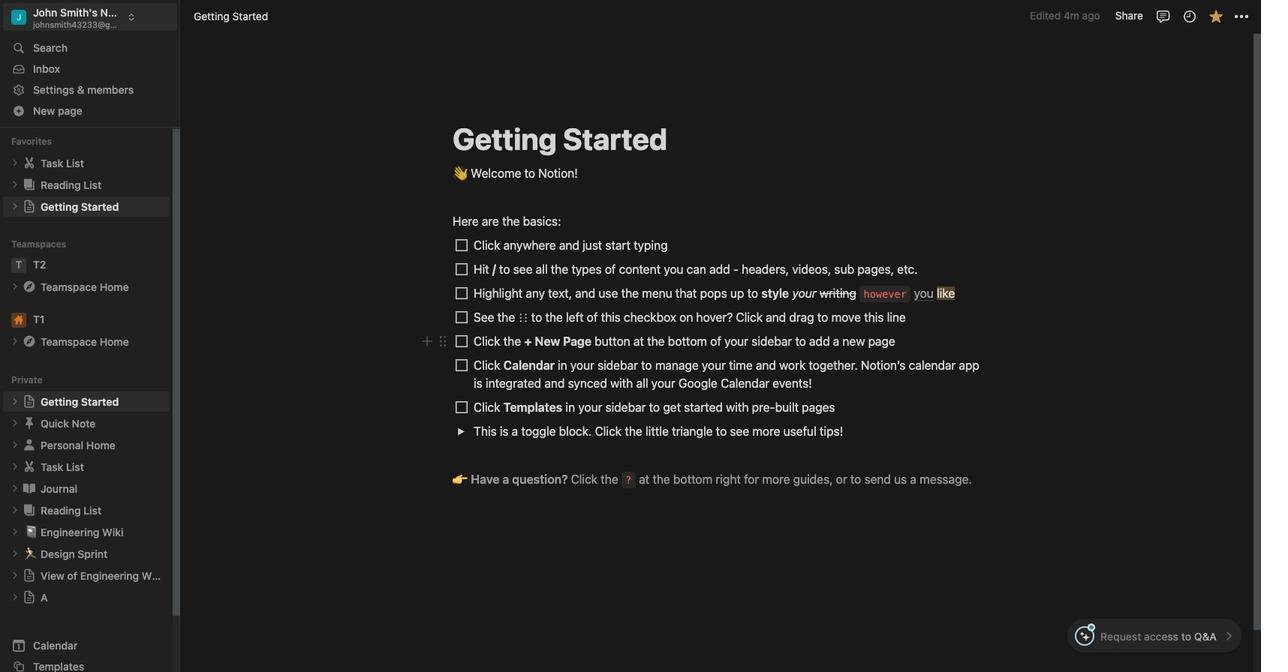Task type: vqa. For each thing, say whether or not it's contained in the screenshot.
updates 'image'
yes



Task type: describe. For each thing, give the bounding box(es) containing it.
👉 image
[[453, 469, 468, 489]]

2 open image from the top
[[11, 202, 20, 211]]

👋 image
[[453, 163, 468, 183]]

1 open image from the top
[[11, 180, 20, 189]]

updates image
[[1183, 9, 1198, 24]]

4 open image from the top
[[11, 419, 20, 428]]

t image
[[11, 258, 26, 273]]

favorited image
[[1209, 9, 1224, 24]]

comments image
[[1156, 9, 1171, 24]]

drag image
[[438, 336, 448, 347]]

📓 image
[[24, 524, 38, 541]]

7 open image from the top
[[11, 528, 20, 537]]



Task type: locate. For each thing, give the bounding box(es) containing it.
click to add below. option-click to add a block above image
[[421, 333, 433, 351]]

🏃 image
[[24, 546, 38, 563]]

open image
[[11, 180, 20, 189], [11, 202, 20, 211], [11, 337, 20, 346], [11, 419, 20, 428], [11, 441, 20, 450], [11, 485, 20, 494], [11, 528, 20, 537]]

open image
[[11, 159, 20, 168], [11, 283, 20, 292], [11, 398, 20, 407], [457, 428, 465, 436], [11, 463, 20, 472], [11, 506, 20, 515], [11, 550, 20, 559], [11, 572, 20, 581], [11, 594, 20, 603]]

6 open image from the top
[[11, 485, 20, 494]]

change page icon image
[[22, 156, 37, 171], [22, 177, 37, 192], [23, 200, 36, 214], [22, 280, 37, 295], [22, 334, 37, 349], [23, 395, 36, 409], [22, 416, 37, 431], [22, 438, 37, 453], [22, 460, 37, 475], [22, 482, 37, 497], [22, 503, 37, 518], [23, 570, 36, 583], [23, 591, 36, 605]]

5 open image from the top
[[11, 441, 20, 450]]

3 open image from the top
[[11, 337, 20, 346]]



